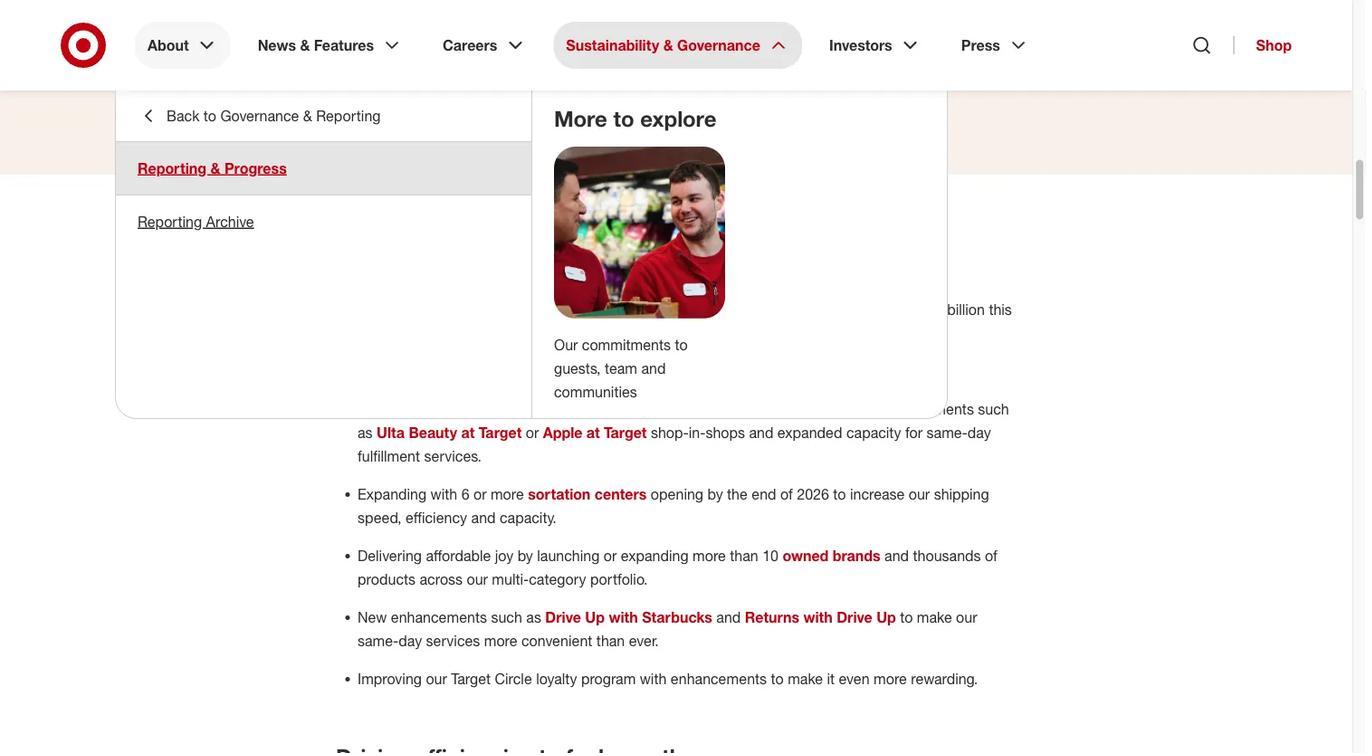 Task type: locate. For each thing, give the bounding box(es) containing it.
target down the services
[[451, 670, 491, 688]]

& right news
[[300, 36, 310, 54]]

progress
[[225, 159, 287, 177]]

0 vertical spatial the
[[781, 400, 801, 418]]

more up 'circle'
[[484, 632, 518, 650]]

in inside to do it, we'll keep investing in priority areas that build our capabilities, enhance our shopping experiences and make target more relevant than ever. in fact, we plan to invest $4 billion to $5 billion this year to deliver even more of what our guests love most. that includes …
[[520, 277, 532, 295]]

than inside to make our same-day services more convenient than ever.
[[597, 632, 625, 650]]

to inside to make our same-day services more convenient than ever.
[[901, 609, 913, 626]]

keep
[[423, 277, 455, 295]]

& up executive
[[664, 36, 674, 54]]

of up capacity
[[862, 400, 874, 418]]

0 vertical spatial than
[[623, 301, 652, 318]]

make up the "rewarding."
[[917, 609, 953, 626]]

1 vertical spatial than
[[730, 547, 759, 565]]

about
[[148, 36, 189, 54]]

2023.
[[686, 362, 722, 380]]

our right build
[[689, 277, 710, 295]]

full
[[676, 400, 695, 418]]

2 vertical spatial than
[[597, 632, 625, 650]]

1 vertical spatial such
[[491, 609, 523, 626]]

0 vertical spatial in
[[336, 233, 355, 259]]

to inside our commitments to guests, team and communities
[[675, 336, 688, 354]]

1 horizontal spatial or
[[526, 424, 539, 442]]

make left it
[[788, 670, 823, 688]]

2 vertical spatial reporting
[[138, 213, 202, 231]]

than
[[623, 301, 652, 318], [730, 547, 759, 565], [597, 632, 625, 650]]

day
[[968, 424, 992, 442], [399, 632, 422, 650]]

in up to
[[336, 233, 355, 259]]

reporting for reporting archive
[[138, 213, 202, 231]]

1 vertical spatial as
[[527, 609, 542, 626]]

more up coming
[[466, 324, 500, 342]]

the left "end"
[[727, 485, 748, 503]]

to
[[614, 106, 635, 132], [204, 107, 216, 125], [792, 301, 805, 318], [912, 301, 924, 318], [368, 324, 380, 342], [675, 336, 688, 354], [514, 362, 526, 380], [764, 400, 777, 418], [834, 485, 846, 503], [901, 609, 913, 626], [771, 670, 784, 688]]

enhancements up for
[[878, 400, 975, 418]]

with right 'program' at the left of the page
[[640, 670, 667, 688]]

even right it
[[839, 670, 870, 688]]

to right the 2026 at bottom
[[834, 485, 846, 503]]

0 horizontal spatial billion
[[870, 301, 908, 318]]

governance up officer
[[678, 36, 761, 54]]

1 vertical spatial governance
[[220, 107, 299, 125]]

more down our
[[530, 362, 564, 380]]

products
[[358, 571, 416, 588]]

0 horizontal spatial at
[[462, 424, 475, 442]]

or right 6
[[474, 485, 487, 503]]

multi-
[[492, 571, 529, 588]]

2 billion from the left
[[948, 301, 985, 318]]

beauty
[[409, 424, 458, 442]]

loyalty
[[536, 670, 577, 688]]

0 horizontal spatial in
[[520, 277, 532, 295]]

2 vertical spatial by
[[518, 547, 533, 565]]

1 vertical spatial same-
[[358, 632, 399, 650]]

2 up from the left
[[877, 609, 897, 626]]

expanding with 6 or more sortation centers
[[358, 485, 647, 503]]

& up reporting & progress 'link'
[[303, 107, 312, 125]]

1 horizontal spatial day
[[968, 424, 992, 442]]

our inside and thousands of products across our multi-category portfolio.
[[467, 571, 488, 588]]

1 horizontal spatial the
[[781, 400, 801, 418]]

the
[[781, 400, 801, 418], [727, 485, 748, 503]]

shipping
[[934, 485, 990, 503]]

experiences
[[336, 301, 416, 318]]

0 horizontal spatial governance
[[220, 107, 299, 125]]

very
[[650, 233, 694, 259]]

same- inside to make our same-day services more convenient than ever.
[[358, 632, 399, 650]]

enhance
[[795, 277, 851, 295]]

stores right new
[[418, 362, 458, 380]]

same- inside shop-in-shops and expanded capacity for same-day fulfillment services.
[[927, 424, 968, 442]]

and down expanding with 6 or more sortation centers
[[472, 509, 496, 527]]

ever. down build
[[656, 301, 686, 318]]

of left what
[[504, 324, 516, 342]]

billion
[[870, 301, 908, 318], [948, 301, 985, 318]]

0 vertical spatial reporting
[[316, 107, 381, 125]]

0 horizontal spatial up
[[585, 609, 605, 626]]

services.
[[424, 447, 482, 465]]

our down thousands
[[957, 609, 978, 626]]

delivering affordable joy by launching or expanding more than 10 owned brands
[[358, 547, 881, 565]]

reporting inside the reporting archive link
[[138, 213, 202, 231]]

than down that on the left top of page
[[623, 301, 652, 318]]

1 horizontal spatial up
[[877, 609, 897, 626]]

0 horizontal spatial by
[[497, 400, 513, 418]]

make down investing
[[448, 301, 483, 318]]

1 horizontal spatial same-
[[927, 424, 968, 442]]

governance inside button
[[220, 107, 299, 125]]

in-
[[689, 424, 706, 442]]

more left the "rewarding."
[[874, 670, 908, 688]]

0 vertical spatial as
[[358, 424, 373, 442]]

as up convenient
[[527, 609, 542, 626]]

by up ulta beauty at target or apple at target
[[497, 400, 513, 418]]

1 vertical spatial even
[[839, 670, 870, 688]]

0 vertical spatial or
[[526, 424, 539, 442]]

ever. inside to make our same-day services more convenient than ever.
[[629, 632, 659, 650]]

even right deliver
[[431, 324, 462, 342]]

apple at target link
[[543, 424, 647, 442]]

1 horizontal spatial even
[[839, 670, 870, 688]]

1 vertical spatial in
[[670, 362, 682, 380]]

of right thousands
[[986, 547, 998, 565]]

than inside to do it, we'll keep investing in priority areas that build our capabilities, enhance our shopping experiences and make target more relevant than ever. in fact, we plan to invest $4 billion to $5 billion this year to deliver even more of what our guests love most. that includes …
[[623, 301, 652, 318]]

& inside 'link'
[[211, 159, 221, 177]]

our down the affordable
[[467, 571, 488, 588]]

drive up with starbucks link
[[546, 609, 713, 626]]

0 horizontal spatial even
[[431, 324, 462, 342]]

bring
[[474, 233, 528, 259]]

governance for to
[[220, 107, 299, 125]]

…
[[790, 324, 804, 342]]

of
[[504, 324, 516, 342], [862, 400, 874, 418], [781, 485, 793, 503], [986, 547, 998, 565]]

1 vertical spatial reporting
[[138, 159, 207, 177]]

and right the brands
[[885, 547, 910, 565]]

and down keep
[[420, 301, 444, 318]]

that
[[699, 324, 727, 342]]

portfolio.
[[591, 571, 648, 588]]

more down priority
[[531, 301, 564, 318]]

1 horizontal spatial governance
[[678, 36, 761, 54]]

category
[[529, 571, 587, 588]]

enhancements
[[878, 400, 975, 418], [391, 609, 487, 626], [671, 670, 767, 688]]

0 vertical spatial by
[[497, 400, 513, 418]]

ranging
[[590, 400, 639, 418]]

plan
[[760, 301, 788, 318]]

our down the services
[[426, 670, 447, 688]]

in left fact,
[[690, 301, 701, 318]]

sustainability
[[566, 36, 660, 54]]

to left it
[[771, 670, 784, 688]]

sustainability & governance
[[566, 36, 761, 54]]

1 vertical spatial stores
[[395, 400, 435, 418]]

than down the new enhancements such as drive up with starbucks and returns with drive up
[[597, 632, 625, 650]]

0 vertical spatial in
[[520, 277, 532, 295]]

2 horizontal spatial make
[[917, 609, 953, 626]]

drive up convenient
[[546, 609, 581, 626]]

to inside opening by the end of 2026 to increase our shipping speed, efficiency and capacity.
[[834, 485, 846, 503]]

back
[[167, 107, 200, 125]]

in left 2023.
[[670, 362, 682, 380]]

launching
[[537, 547, 600, 565]]

priority
[[536, 277, 581, 295]]

such inside ~175 stores updated by year's end, ranging from full remodels to the addition of enhancements such as
[[979, 400, 1010, 418]]

starbucks
[[642, 609, 713, 626]]

2 vertical spatial make
[[788, 670, 823, 688]]

at right apple in the left of the page
[[587, 424, 600, 442]]

0 horizontal spatial day
[[399, 632, 422, 650]]

same- right for
[[927, 424, 968, 442]]

enhancements down to make our same-day services more convenient than ever.
[[671, 670, 767, 688]]

expanded
[[778, 424, 843, 442]]

more
[[554, 106, 608, 132]]

2026
[[797, 485, 830, 503]]

reporting inside back to governance & reporting button
[[316, 107, 381, 125]]

0 horizontal spatial drive
[[546, 609, 581, 626]]

0 horizontal spatial in
[[336, 233, 355, 259]]

target inside to do it, we'll keep investing in priority areas that build our capabilities, enhance our shopping experiences and make target more relevant than ever. in fact, we plan to invest $4 billion to $5 billion this year to deliver even more of what our guests love most. that includes …
[[487, 301, 527, 318]]

what
[[520, 324, 552, 342]]

target down 'ranging'
[[604, 424, 647, 442]]

than left 10
[[730, 547, 759, 565]]

1 vertical spatial enhancements
[[391, 609, 487, 626]]

improving
[[358, 670, 422, 688]]

more
[[531, 301, 564, 318], [466, 324, 500, 342], [530, 362, 564, 380], [491, 485, 524, 503], [693, 547, 726, 565], [484, 632, 518, 650], [874, 670, 908, 688]]

ever. down drive up with starbucks link
[[629, 632, 659, 650]]

up down the brands
[[877, 609, 897, 626]]

enhancements up the services
[[391, 609, 487, 626]]

to left that
[[675, 336, 688, 354]]

1 horizontal spatial billion
[[948, 301, 985, 318]]

with down portfolio.
[[609, 609, 638, 626]]

of inside to do it, we'll keep investing in priority areas that build our capabilities, enhance our shopping experiences and make target more relevant than ever. in fact, we plan to invest $4 billion to $5 billion this year to deliver even more of what our guests love most. that includes …
[[504, 324, 516, 342]]

coming
[[462, 362, 510, 380]]

ever. inside to do it, we'll keep investing in priority areas that build our capabilities, enhance our shopping experiences and make target more relevant than ever. in fact, we plan to invest $4 billion to $5 billion this year to deliver even more of what our guests love most. that includes …
[[656, 301, 686, 318]]

in left priority
[[520, 277, 532, 295]]

2 at from the left
[[587, 424, 600, 442]]

0 vertical spatial make
[[448, 301, 483, 318]]

1 vertical spatial day
[[399, 632, 422, 650]]

the up expanded
[[781, 400, 801, 418]]

areas
[[585, 277, 621, 295]]

our right increase
[[909, 485, 930, 503]]

1 up from the left
[[585, 609, 605, 626]]

at down updated
[[462, 424, 475, 442]]

or
[[526, 424, 539, 442], [474, 485, 487, 503], [604, 547, 617, 565]]

& for features
[[300, 36, 310, 54]]

1 vertical spatial the
[[727, 485, 748, 503]]

1 vertical spatial ever.
[[629, 632, 659, 650]]

as down ~175
[[358, 424, 373, 442]]

by right opening
[[708, 485, 723, 503]]

to inside button
[[204, 107, 216, 125]]

with
[[431, 485, 458, 503], [609, 609, 638, 626], [804, 609, 833, 626], [640, 670, 667, 688]]

we'll
[[422, 233, 468, 259]]

at
[[462, 424, 475, 442], [587, 424, 600, 442]]

0 horizontal spatial make
[[448, 301, 483, 318]]

and left chief
[[552, 72, 576, 90]]

brands
[[833, 547, 881, 565]]

updated
[[439, 400, 493, 418]]

drive down the brands
[[837, 609, 873, 626]]

day left the services
[[399, 632, 422, 650]]

governance up progress
[[220, 107, 299, 125]]

& for governance
[[664, 36, 674, 54]]

billion right $5
[[948, 301, 985, 318]]

it
[[827, 670, 835, 688]]

by right joy
[[518, 547, 533, 565]]

by inside opening by the end of 2026 to increase our shipping speed, efficiency and capacity.
[[708, 485, 723, 503]]

or down year's
[[526, 424, 539, 442]]

or up portfolio.
[[604, 547, 617, 565]]

0 vertical spatial enhancements
[[878, 400, 975, 418]]

2 vertical spatial enhancements
[[671, 670, 767, 688]]

1 horizontal spatial such
[[979, 400, 1010, 418]]

1 horizontal spatial in
[[690, 301, 701, 318]]

0 horizontal spatial as
[[358, 424, 373, 442]]

back to governance & reporting
[[167, 107, 381, 125]]

year
[[336, 324, 364, 342]]

and right team
[[642, 359, 666, 377]]

relevant
[[568, 301, 619, 318]]

press link
[[949, 22, 1042, 69]]

and left returns
[[717, 609, 741, 626]]

0 vertical spatial ever.
[[656, 301, 686, 318]]

to right remodels
[[764, 400, 777, 418]]

executive
[[618, 72, 681, 90]]

stores up beauty
[[395, 400, 435, 418]]

our commitments to guests, team and communities
[[554, 336, 688, 401]]

end
[[752, 485, 777, 503]]

1 vertical spatial or
[[474, 485, 487, 503]]

site navigation element
[[0, 0, 1367, 754]]

and thousands of products across our multi-category portfolio.
[[358, 547, 998, 588]]

and right shops
[[749, 424, 774, 442]]

make inside to make our same-day services more convenient than ever.
[[917, 609, 953, 626]]

0 horizontal spatial same-
[[358, 632, 399, 650]]

do
[[355, 277, 372, 295]]

our commitments to guests, team and communities link
[[554, 336, 688, 401]]

2 vertical spatial or
[[604, 547, 617, 565]]

and inside and thousands of products across our multi-category portfolio.
[[885, 547, 910, 565]]

capacity
[[847, 424, 902, 442]]

target down investing
[[487, 301, 527, 318]]

0 vertical spatial governance
[[678, 36, 761, 54]]

circle
[[495, 670, 532, 688]]

2 horizontal spatial by
[[708, 485, 723, 503]]

reporting left archive
[[138, 213, 202, 231]]

target
[[487, 301, 527, 318], [479, 424, 522, 442], [604, 424, 647, 442], [451, 670, 491, 688]]

1 vertical spatial make
[[917, 609, 953, 626]]

reporting inside reporting & progress 'link'
[[138, 159, 207, 177]]

to
[[336, 277, 351, 295]]

of right "end"
[[781, 485, 793, 503]]

up up convenient
[[585, 609, 605, 626]]

reporting
[[316, 107, 381, 125], [138, 159, 207, 177], [138, 213, 202, 231]]

cornell
[[575, 28, 649, 55]]

returns
[[745, 609, 800, 626]]

0 horizontal spatial or
[[474, 485, 487, 503]]

0 vertical spatial such
[[979, 400, 1010, 418]]

1 vertical spatial in
[[690, 301, 701, 318]]

by inside ~175 stores updated by year's end, ranging from full remodels to the addition of enhancements such as
[[497, 400, 513, 418]]

reporting up reporting & progress 'link'
[[316, 107, 381, 125]]

1 vertical spatial by
[[708, 485, 723, 503]]

in
[[336, 233, 355, 259], [690, 301, 701, 318]]

same- down new
[[358, 632, 399, 650]]

0 vertical spatial even
[[431, 324, 462, 342]]

0 horizontal spatial the
[[727, 485, 748, 503]]

$5
[[928, 301, 944, 318]]

to right 'back'
[[204, 107, 216, 125]]

2 drive from the left
[[837, 609, 873, 626]]

1 horizontal spatial by
[[518, 547, 533, 565]]

0 vertical spatial day
[[968, 424, 992, 442]]

billion right $4
[[870, 301, 908, 318]]

1 at from the left
[[462, 424, 475, 442]]

by for expanding
[[518, 547, 533, 565]]

0 vertical spatial same-
[[927, 424, 968, 442]]

2 horizontal spatial enhancements
[[878, 400, 975, 418]]

reporting down 'back'
[[138, 159, 207, 177]]

our right what
[[556, 324, 577, 342]]

6
[[462, 485, 470, 503]]

team
[[605, 359, 638, 377]]

day up shipping
[[968, 424, 992, 442]]

to left $5
[[912, 301, 924, 318]]

1 horizontal spatial drive
[[837, 609, 873, 626]]

to up the "rewarding."
[[901, 609, 913, 626]]

even inside to do it, we'll keep investing in priority areas that build our capabilities, enhance our shopping experiences and make target more relevant than ever. in fact, we plan to invest $4 billion to $5 billion this year to deliver even more of what our guests love most. that includes …
[[431, 324, 462, 342]]

1 horizontal spatial at
[[587, 424, 600, 442]]

1 horizontal spatial enhancements
[[671, 670, 767, 688]]

2 horizontal spatial or
[[604, 547, 617, 565]]

& left progress
[[211, 159, 221, 177]]



Task type: describe. For each thing, give the bounding box(es) containing it.
careers link
[[430, 22, 539, 69]]

rewarding.
[[912, 670, 979, 688]]

of inside ~175 stores updated by year's end, ranging from full remodels to the addition of enhancements such as
[[862, 400, 874, 418]]

it,
[[376, 277, 387, 295]]

and inside shop-in-shops and expanded capacity for same-day fulfillment services.
[[749, 424, 774, 442]]

most.
[[658, 324, 695, 342]]

stores inside ~175 stores updated by year's end, ranging from full remodels to the addition of enhancements such as
[[395, 400, 435, 418]]

back to governance & reporting button
[[116, 91, 532, 141]]

for
[[906, 424, 923, 442]]

than for ever.
[[597, 632, 625, 650]]

joy
[[495, 547, 514, 565]]

day inside to make our same-day services more convenient than ever.
[[399, 632, 422, 650]]

the inside ~175 stores updated by year's end, ranging from full remodels to the addition of enhancements such as
[[781, 400, 801, 418]]

returns with drive up link
[[745, 609, 897, 626]]

our
[[554, 336, 578, 354]]

fact,
[[705, 301, 734, 318]]

~175 stores updated by year's end, ranging from full remodels to the addition of enhancements such as
[[358, 400, 1010, 442]]

from
[[643, 400, 672, 418]]

more up capacity.
[[491, 485, 524, 503]]

our inside to make our same-day services more convenient than ever.
[[957, 609, 978, 626]]

remodels
[[699, 400, 760, 418]]

capabilities,
[[715, 277, 791, 295]]

brian cornell
[[514, 28, 649, 55]]

owned brands link
[[783, 547, 881, 565]]

1 horizontal spatial in
[[670, 362, 682, 380]]

to down chair and chief executive officer
[[614, 106, 635, 132]]

shop-
[[651, 424, 689, 442]]

build
[[654, 277, 685, 295]]

0 horizontal spatial enhancements
[[391, 609, 487, 626]]

enhancements inside ~175 stores updated by year's end, ranging from full remodels to the addition of enhancements such as
[[878, 400, 975, 418]]

news
[[258, 36, 296, 54]]

shops
[[706, 424, 745, 442]]

as inside ~175 stores updated by year's end, ranging from full remodels to the addition of enhancements such as
[[358, 424, 373, 442]]

ulta beauty at target or apple at target
[[377, 424, 647, 442]]

sortation centers link
[[528, 485, 647, 503]]

with left 6
[[431, 485, 458, 503]]

0 vertical spatial stores
[[418, 362, 458, 380]]

efficiency
[[406, 509, 468, 527]]

new enhancements such as drive up with starbucks and returns with drive up
[[358, 609, 897, 626]]

guests,
[[554, 359, 601, 377]]

opening
[[651, 485, 704, 503]]

features
[[314, 36, 374, 54]]

new
[[358, 609, 387, 626]]

that
[[625, 277, 650, 295]]

to down experiences
[[368, 324, 380, 342]]

guests our
[[534, 233, 644, 259]]

governance for &
[[678, 36, 761, 54]]

we
[[738, 301, 756, 318]]

$4
[[851, 301, 866, 318]]

to up the …
[[792, 301, 805, 318]]

1 horizontal spatial make
[[788, 670, 823, 688]]

with right returns
[[804, 609, 833, 626]]

target down updated
[[479, 424, 522, 442]]

archive
[[206, 213, 254, 231]]

reporting for reporting & progress
[[138, 159, 207, 177]]

& for progress
[[211, 159, 221, 177]]

convenient
[[522, 632, 593, 650]]

more inside to make our same-day services more convenient than ever.
[[484, 632, 518, 650]]

centers
[[595, 485, 647, 503]]

0 horizontal spatial such
[[491, 609, 523, 626]]

the inside opening by the end of 2026 to increase our shipping speed, efficiency and capacity.
[[727, 485, 748, 503]]

news & features
[[258, 36, 374, 54]]

deliver
[[384, 324, 427, 342]]

guests
[[581, 324, 624, 342]]

~175
[[358, 400, 391, 418]]

of inside opening by the end of 2026 to increase our shipping speed, efficiency and capacity.
[[781, 485, 793, 503]]

1 billion from the left
[[870, 301, 908, 318]]

sortation
[[528, 485, 591, 503]]

new
[[387, 362, 414, 380]]

in 2023, we'll bring guests our very best
[[336, 233, 745, 259]]

expanding
[[358, 485, 427, 503]]

& inside button
[[303, 107, 312, 125]]

improving our target circle loyalty program with enhancements to make it even more rewarding.
[[358, 670, 979, 688]]

our inside opening by the end of 2026 to increase our shipping speed, efficiency and capacity.
[[909, 485, 930, 503]]

and inside opening by the end of 2026 to increase our shipping speed, efficiency and capacity.
[[472, 509, 496, 527]]

shop-in-shops and expanded capacity for same-day fulfillment services.
[[358, 424, 992, 465]]

best
[[700, 233, 745, 259]]

program
[[581, 670, 636, 688]]

chair and chief executive officer
[[514, 72, 729, 90]]

of inside and thousands of products across our multi-category portfolio.
[[986, 547, 998, 565]]

reporting & progress
[[138, 159, 287, 177]]

than for 10
[[730, 547, 759, 565]]

day inside shop-in-shops and expanded capacity for same-day fulfillment services.
[[968, 424, 992, 442]]

~20 new stores coming to more neighborhoods in 2023.
[[358, 362, 722, 380]]

brian
[[514, 28, 569, 55]]

by for ranging
[[497, 400, 513, 418]]

addition
[[805, 400, 858, 418]]

sustainability & governance link
[[554, 22, 803, 69]]

opening by the end of 2026 to increase our shipping speed, efficiency and capacity.
[[358, 485, 990, 527]]

1 horizontal spatial as
[[527, 609, 542, 626]]

officer
[[685, 72, 729, 90]]

ulta
[[377, 424, 405, 442]]

fulfillment
[[358, 447, 420, 465]]

shop link
[[1234, 36, 1293, 54]]

capacity.
[[500, 509, 557, 527]]

to right coming
[[514, 362, 526, 380]]

reporting & progress link
[[116, 142, 532, 195]]

affordable
[[426, 547, 491, 565]]

this
[[990, 301, 1013, 318]]

more right the 'expanding'
[[693, 547, 726, 565]]

make inside to do it, we'll keep investing in priority areas that build our capabilities, enhance our shopping experiences and make target more relevant than ever. in fact, we plan to invest $4 billion to $5 billion this year to deliver even more of what our guests love most. that includes …
[[448, 301, 483, 318]]

1 drive from the left
[[546, 609, 581, 626]]

press
[[962, 36, 1001, 54]]

invest
[[809, 301, 847, 318]]

and inside to do it, we'll keep investing in priority areas that build our capabilities, enhance our shopping experiences and make target more relevant than ever. in fact, we plan to invest $4 billion to $5 billion this year to deliver even more of what our guests love most. that includes …
[[420, 301, 444, 318]]

increase
[[851, 485, 905, 503]]

across
[[420, 571, 463, 588]]

investing
[[459, 277, 516, 295]]

in inside to do it, we'll keep investing in priority areas that build our capabilities, enhance our shopping experiences and make target more relevant than ever. in fact, we plan to invest $4 billion to $5 billion this year to deliver even more of what our guests love most. that includes …
[[690, 301, 701, 318]]

chief
[[580, 72, 614, 90]]

expanding
[[621, 547, 689, 565]]

to inside ~175 stores updated by year's end, ranging from full remodels to the addition of enhancements such as
[[764, 400, 777, 418]]

apple
[[543, 424, 583, 442]]

and inside our commitments to guests, team and communities
[[642, 359, 666, 377]]

end,
[[558, 400, 586, 418]]

commitments
[[582, 336, 671, 354]]

to do it, we'll keep investing in priority areas that build our capabilities, enhance our shopping experiences and make target more relevant than ever. in fact, we plan to invest $4 billion to $5 billion this year to deliver even more of what our guests love most. that includes …
[[336, 277, 1013, 342]]

delivering
[[358, 547, 422, 565]]

two target team members smiling in the grocery department image
[[554, 147, 726, 319]]

shopping
[[880, 277, 940, 295]]

communities
[[554, 383, 638, 401]]

to make our same-day services more convenient than ever.
[[358, 609, 978, 650]]

our up $4
[[855, 277, 876, 295]]



Task type: vqa. For each thing, say whether or not it's contained in the screenshot.
the of inside TO DO IT, WE'LL KEEP INVESTING IN PRIORITY AREAS THAT BUILD OUR CAPABILITIES, ENHANCE OUR SHOPPING EXPERIENCES AND MAKE TARGET MORE RELEVANT THAN EVER. IN FACT, WE PLAN TO INVEST $4 BILLION TO $5 BILLION THIS YEAR TO DELIVER EVEN MORE OF WHAT OUR GUESTS LOVE MOST. THAT INCLUDES …
yes



